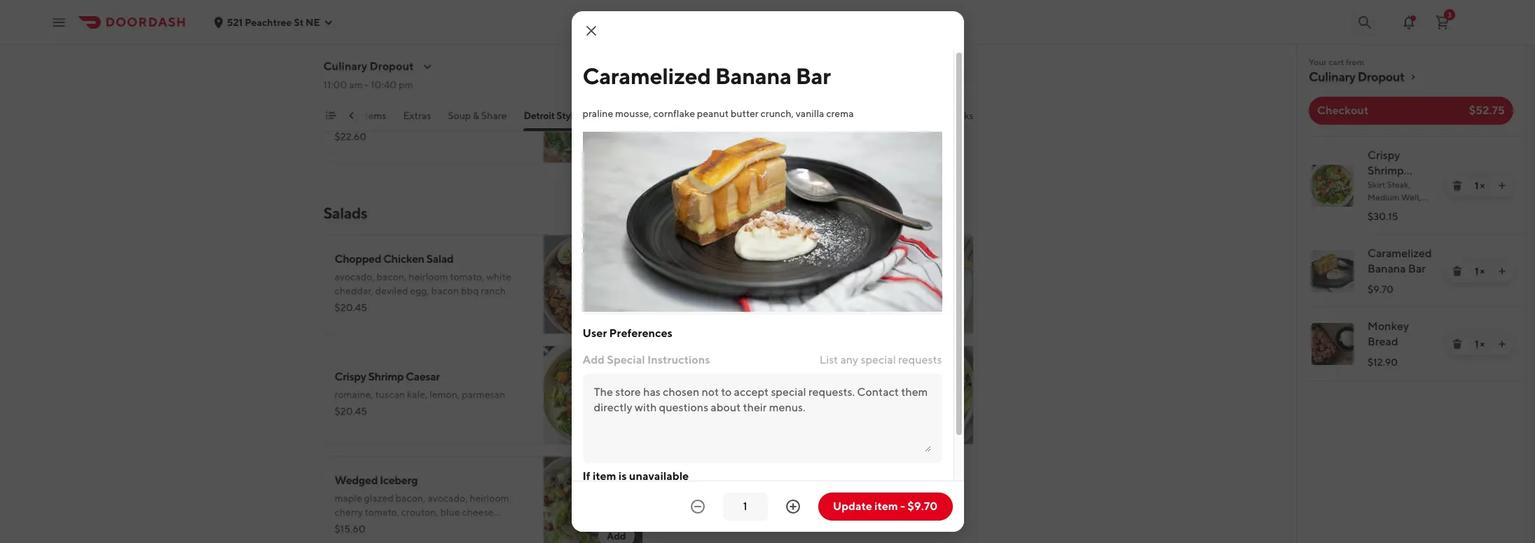 Task type: vqa. For each thing, say whether or not it's contained in the screenshot.
top -
yes



Task type: locate. For each thing, give the bounding box(es) containing it.
caramelized inside dialog
[[583, 62, 711, 89]]

2 remove item from cart image from the top
[[1452, 339, 1463, 350]]

bacon, inside chopped chicken salad avocado, bacon, heirloom tomato, white cheddar, deviled egg, bacon bbq ranch $20.45
[[377, 271, 407, 282]]

1 horizontal spatial tomato,
[[450, 271, 485, 282]]

1 vertical spatial caramelized
[[1368, 247, 1432, 260]]

instructions
[[648, 353, 710, 366]]

1 1 × from the top
[[1475, 180, 1485, 191]]

shrimp inside crispy shrimp caesar romaine, tuscan kale, lemon, parmesan $20.45
[[368, 370, 404, 383]]

0 vertical spatial $20.45
[[335, 20, 367, 32]]

521 peachtree st ne button
[[213, 16, 334, 28]]

iceberg
[[380, 474, 418, 487]]

$20.45
[[335, 20, 367, 32], [335, 302, 367, 313], [335, 406, 367, 417]]

1 × from the top
[[1481, 180, 1485, 191]]

is
[[619, 469, 627, 483]]

house
[[700, 370, 732, 383]]

$20.45 down chopped
[[335, 302, 367, 313]]

1 horizontal spatial dropout
[[1358, 69, 1405, 84]]

0 horizontal spatial caramelized
[[583, 62, 711, 89]]

list any special requests
[[820, 353, 942, 366]]

1 vertical spatial 1
[[1475, 266, 1479, 277]]

1 horizontal spatial caramelized
[[1368, 247, 1432, 260]]

$9.70 inside button
[[908, 500, 938, 513]]

2 add one to cart image from the top
[[1497, 266, 1508, 277]]

tomato,
[[450, 271, 485, 282], [365, 507, 399, 518]]

crispy shrimp caesar romaine, tuscan kale, lemon, parmesan $20.45
[[335, 370, 505, 417]]

list
[[1298, 136, 1525, 381]]

shrimp
[[1368, 164, 1404, 177], [1381, 205, 1409, 215], [368, 370, 404, 383]]

maple up "cherry"
[[335, 493, 362, 504]]

2 cheddar, from the left
[[772, 285, 810, 296]]

salad for cheap house salad
[[734, 370, 761, 383]]

2 vertical spatial shrimp
[[368, 370, 404, 383]]

1 horizontal spatial pizza
[[599, 110, 622, 121]]

2 vertical spatial 1
[[1475, 339, 1479, 350]]

1 vertical spatial crispy
[[335, 370, 366, 383]]

no
[[1368, 205, 1380, 215]]

0 horizontal spatial item
[[593, 469, 616, 483]]

1
[[1475, 180, 1479, 191], [1475, 266, 1479, 277], [1475, 339, 1479, 350]]

caesar inside crispy shrimp caesar
[[1368, 179, 1403, 193]]

1 horizontal spatial salads
[[639, 110, 668, 121]]

bbq
[[461, 285, 479, 296]]

& right soup
[[473, 110, 479, 121]]

$22.60
[[335, 131, 367, 142]]

1 vertical spatial 1 ×
[[1475, 266, 1485, 277]]

egg,
[[410, 285, 430, 296]]

crispy up skirt
[[1368, 149, 1401, 162]]

banana inside list
[[1368, 262, 1406, 275]]

from
[[1346, 57, 1365, 67]]

crispy up romaine,
[[335, 370, 366, 383]]

truffle
[[364, 81, 396, 95]]

bacon, up 'deviled'
[[377, 271, 407, 282]]

0 vertical spatial $9.70
[[1368, 284, 1394, 295]]

$9.15
[[665, 406, 689, 417]]

1 horizontal spatial crispy
[[1368, 149, 1401, 162]]

list containing crispy shrimp caesar
[[1298, 136, 1525, 381]]

0 horizontal spatial tomato,
[[365, 507, 399, 518]]

drinks
[[945, 110, 974, 121]]

ranch right bbq
[[481, 285, 506, 296]]

0 horizontal spatial heirloom
[[409, 271, 448, 282]]

2 vertical spatial $20.45
[[335, 406, 367, 417]]

add for cheap house salad
[[938, 420, 957, 431]]

2 1 × from the top
[[1475, 266, 1485, 277]]

banana up 'butter'
[[715, 62, 792, 89]]

1 vertical spatial bacon,
[[396, 493, 426, 504]]

cart
[[1329, 57, 1344, 67]]

shrimp for crispy shrimp caesar
[[1368, 164, 1404, 177]]

1 vertical spatial $20.45
[[335, 302, 367, 313]]

0 horizontal spatial crispy
[[335, 370, 366, 383]]

1 vertical spatial tomato,
[[365, 507, 399, 518]]

0 vertical spatial 1
[[1475, 180, 1479, 191]]

0 horizontal spatial caesar
[[406, 370, 440, 383]]

banana for praline mousse, cornflake peanut butter crunch, vanilla crema
[[715, 62, 792, 89]]

sandwiches button
[[684, 109, 738, 131]]

item right if
[[593, 469, 616, 483]]

3 $20.45 from the top
[[335, 406, 367, 417]]

soup & share
[[448, 110, 507, 121]]

item inside update item - $9.70 button
[[875, 500, 898, 513]]

0 vertical spatial 1 ×
[[1475, 180, 1485, 191]]

bar inside caramelized banana bar
[[1409, 262, 1426, 275]]

1 vertical spatial white
[[745, 285, 770, 296]]

1 vertical spatial caramelized banana bar
[[1368, 247, 1432, 275]]

- right update
[[901, 500, 905, 513]]

skirt
[[1368, 179, 1386, 190]]

maple down pistachio,
[[812, 285, 840, 296]]

1 for bar
[[1475, 266, 1479, 277]]

bar left remove item from cart image
[[1409, 262, 1426, 275]]

if
[[583, 469, 591, 483]]

1 vertical spatial pizza
[[599, 110, 622, 121]]

tahini
[[665, 299, 691, 310]]

bacon, up crouton,
[[396, 493, 426, 504]]

0 vertical spatial &
[[473, 110, 479, 121]]

caesar inside crispy shrimp caesar romaine, tuscan kale, lemon, parmesan $20.45
[[406, 370, 440, 383]]

1 horizontal spatial culinary dropout
[[1309, 69, 1405, 84]]

1 vertical spatial salads
[[323, 204, 367, 222]]

add one to cart image
[[1497, 339, 1508, 350]]

$9.70 up the monkey
[[1368, 284, 1394, 295]]

unavailable
[[629, 469, 689, 483]]

medium
[[1368, 192, 1400, 203]]

culinary dropout
[[323, 60, 414, 73], [1309, 69, 1405, 84]]

salads
[[639, 110, 668, 121], [323, 204, 367, 222]]

521 peachtree st ne
[[227, 16, 320, 28]]

culinary down cart
[[1309, 69, 1356, 84]]

dropout up 10:40
[[370, 60, 414, 73]]

pepperoni & italian sausage pizza image
[[874, 0, 974, 53]]

1 remove item from cart image from the top
[[1452, 180, 1463, 191]]

shrimp down medium
[[1381, 205, 1409, 215]]

bar inside dialog
[[796, 62, 831, 89]]

cornflake
[[654, 108, 695, 119]]

bacon, inside wedged iceberg maple glazed bacon, avocado, heirloom cherry tomato, crouton, blue cheese dressing
[[396, 493, 426, 504]]

1 × for bar
[[1475, 266, 1485, 277]]

kids
[[854, 110, 873, 121]]

chopped chicken salad avocado, bacon, heirloom tomato, white cheddar, deviled egg, bacon bbq ranch $20.45
[[335, 252, 511, 313]]

remove item from cart image left add one to cart image
[[1452, 339, 1463, 350]]

banana inside dialog
[[715, 62, 792, 89]]

0 vertical spatial ×
[[1481, 180, 1485, 191]]

wedged
[[335, 474, 378, 487]]

culinary up 11:00
[[323, 60, 367, 73]]

1 vertical spatial $9.70
[[908, 500, 938, 513]]

ne
[[306, 16, 320, 28]]

1 vertical spatial banana
[[1368, 262, 1406, 275]]

culinary dropout up 11:00 am - 10:40 pm
[[323, 60, 414, 73]]

crispy shrimp caesar image left skirt
[[1312, 165, 1354, 207]]

bacon,
[[377, 271, 407, 282], [396, 493, 426, 504]]

1 vertical spatial item
[[875, 500, 898, 513]]

crispy inside crispy shrimp caesar
[[1368, 149, 1401, 162]]

cheese
[[462, 507, 494, 518]]

soup
[[448, 110, 471, 121]]

$9.70 right update
[[908, 500, 938, 513]]

11:00
[[323, 79, 347, 90]]

0 horizontal spatial white
[[487, 271, 511, 282]]

crouton,
[[401, 507, 438, 518]]

1 × for caesar
[[1475, 180, 1485, 191]]

0 horizontal spatial $9.70
[[908, 500, 938, 513]]

chopped
[[335, 252, 381, 266]]

item for if
[[593, 469, 616, 483]]

decrease quantity by 1 image
[[689, 498, 706, 515]]

bar up vanilla
[[796, 62, 831, 89]]

pizza for pan
[[599, 110, 622, 121]]

0 vertical spatial tomato,
[[450, 271, 485, 282]]

0 horizontal spatial -
[[365, 79, 369, 90]]

avocado, down chopped
[[335, 271, 375, 282]]

1 vertical spatial &
[[755, 252, 762, 266]]

heirloom up cheese
[[470, 493, 509, 504]]

salad inside cheap house salad buttermilk ranch $9.15
[[734, 370, 761, 383]]

$20.45 right the "ne"
[[335, 20, 367, 32]]

pizza up mozzarella
[[454, 81, 480, 95]]

caramelized banana bar down $30.15
[[1368, 247, 1432, 275]]

0 vertical spatial salads
[[639, 110, 668, 121]]

1 horizontal spatial item
[[875, 500, 898, 513]]

$20.45 down romaine,
[[335, 406, 367, 417]]

add button for wedged iceberg
[[598, 525, 635, 543]]

0 vertical spatial ranch
[[481, 285, 506, 296]]

culinary dropout down from
[[1309, 69, 1405, 84]]

1 horizontal spatial $9.70
[[1368, 284, 1394, 295]]

1 horizontal spatial banana
[[1368, 262, 1406, 275]]

& inside button
[[473, 110, 479, 121]]

0 horizontal spatial bar
[[796, 62, 831, 89]]

sandwiches
[[684, 110, 738, 121]]

1 horizontal spatial avocado,
[[428, 493, 468, 504]]

0 vertical spatial salad
[[426, 252, 454, 266]]

$17.20
[[665, 302, 694, 313]]

bar for $9.70
[[1409, 262, 1426, 275]]

1 horizontal spatial maple
[[812, 285, 840, 296]]

shrimp up skirt
[[1368, 164, 1404, 177]]

crispy inside crispy shrimp caesar romaine, tuscan kale, lemon, parmesan $20.45
[[335, 370, 366, 383]]

salad for chopped chicken salad
[[426, 252, 454, 266]]

0 vertical spatial heirloom
[[409, 271, 448, 282]]

kale
[[764, 252, 786, 266]]

item for update
[[875, 500, 898, 513]]

salads right praline
[[639, 110, 668, 121]]

maple inside the butternut squash & kale bartlett pear, ancient grains, date, pistachio, toasted mulberry, white cheddar, maple tahini vinaigrette
[[812, 285, 840, 296]]

item right update
[[875, 500, 898, 513]]

add inside caramelized banana bar dialog
[[583, 353, 605, 366]]

0 horizontal spatial salads
[[323, 204, 367, 222]]

1 horizontal spatial salad
[[734, 370, 761, 383]]

praline mousse, cornflake peanut butter crunch, vanilla crema
[[583, 108, 854, 119]]

pizza right pan
[[599, 110, 622, 121]]

wedged iceberg image
[[544, 456, 643, 543]]

pizza
[[454, 81, 480, 95], [599, 110, 622, 121]]

parmesan
[[462, 389, 505, 400]]

1 add one to cart image from the top
[[1497, 180, 1508, 191]]

0 vertical spatial crispy shrimp caesar image
[[1312, 165, 1354, 207]]

1 vertical spatial -
[[901, 500, 905, 513]]

drinks button
[[945, 109, 974, 131]]

add one to cart image for crispy shrimp caesar
[[1497, 180, 1508, 191]]

1 horizontal spatial caesar
[[1368, 179, 1403, 193]]

1 vertical spatial bar
[[1409, 262, 1426, 275]]

dropout down from
[[1358, 69, 1405, 84]]

1 1 from the top
[[1475, 180, 1479, 191]]

shrimp up tuscan
[[368, 370, 404, 383]]

0 vertical spatial crispy
[[1368, 149, 1401, 162]]

1 vertical spatial crispy shrimp caesar image
[[544, 346, 643, 445]]

remove item from cart image
[[1452, 266, 1463, 277]]

blue
[[440, 507, 460, 518]]

0 horizontal spatial &
[[473, 110, 479, 121]]

- for am
[[365, 79, 369, 90]]

crispy for crispy shrimp caesar
[[1368, 149, 1401, 162]]

2 × from the top
[[1481, 266, 1485, 277]]

lemon,
[[430, 389, 460, 400]]

item
[[593, 469, 616, 483], [875, 500, 898, 513]]

add special instructions
[[583, 353, 710, 366]]

onion
[[372, 100, 397, 111]]

caramelized banana bar inside dialog
[[583, 62, 831, 89]]

0 horizontal spatial dropout
[[370, 60, 414, 73]]

2 1 from the top
[[1475, 266, 1479, 277]]

0 vertical spatial shrimp
[[1368, 164, 1404, 177]]

caramelized banana bar image
[[583, 132, 942, 312], [1312, 250, 1354, 292]]

caramelized banana bar inside list
[[1368, 247, 1432, 275]]

salad inside chopped chicken salad avocado, bacon, heirloom tomato, white cheddar, deviled egg, bacon bbq ranch $20.45
[[426, 252, 454, 266]]

caramelized banana bar up the peanut
[[583, 62, 831, 89]]

- right am
[[365, 79, 369, 90]]

crispy shrimp caesar image down the user
[[544, 346, 643, 445]]

chicken
[[383, 252, 424, 266]]

banana down $30.15
[[1368, 262, 1406, 275]]

× for bar
[[1481, 266, 1485, 277]]

tomato, up bbq
[[450, 271, 485, 282]]

1 vertical spatial ×
[[1481, 266, 1485, 277]]

0 horizontal spatial cheddar,
[[335, 285, 373, 296]]

521
[[227, 16, 243, 28]]

add button
[[598, 132, 635, 155], [598, 303, 635, 326], [929, 303, 965, 326], [929, 414, 965, 437], [598, 525, 635, 543]]

0 vertical spatial -
[[365, 79, 369, 90]]

0 horizontal spatial caramelized banana bar image
[[583, 132, 942, 312]]

1 vertical spatial avocado,
[[428, 493, 468, 504]]

crispy shrimp caesar image
[[1312, 165, 1354, 207], [544, 346, 643, 445]]

arugula
[[335, 114, 368, 125]]

ranch down house
[[714, 389, 739, 400]]

1 vertical spatial remove item from cart image
[[1452, 339, 1463, 350]]

1 cheddar, from the left
[[335, 285, 373, 296]]

caramelized down $30.15
[[1368, 247, 1432, 260]]

caramelized inside list
[[1368, 247, 1432, 260]]

0 vertical spatial banana
[[715, 62, 792, 89]]

1 horizontal spatial -
[[901, 500, 905, 513]]

1 vertical spatial maple
[[335, 493, 362, 504]]

ancient
[[725, 271, 758, 282]]

1 horizontal spatial cheddar,
[[772, 285, 810, 296]]

1 horizontal spatial white
[[745, 285, 770, 296]]

shrimp for crispy shrimp caesar romaine, tuscan kale, lemon, parmesan $20.45
[[368, 370, 404, 383]]

caramelized up mousse,
[[583, 62, 711, 89]]

requests
[[899, 353, 942, 366]]

$52.75
[[1470, 104, 1505, 117]]

1 vertical spatial salad
[[734, 370, 761, 383]]

entrees
[[754, 110, 789, 121]]

salad up "bacon"
[[426, 252, 454, 266]]

1 vertical spatial ranch
[[714, 389, 739, 400]]

0 horizontal spatial maple
[[335, 493, 362, 504]]

1 horizontal spatial caramelized banana bar
[[1368, 247, 1432, 275]]

$9.70 inside list
[[1368, 284, 1394, 295]]

pizza inside black truffle mushroom pizza smoked onion alfredo, mozzarella cheese, arugula $22.60
[[454, 81, 480, 95]]

0 horizontal spatial banana
[[715, 62, 792, 89]]

0 vertical spatial maple
[[812, 285, 840, 296]]

Add Special Instructions text field
[[594, 384, 931, 452]]

monkey bread
[[1368, 320, 1409, 348]]

0 vertical spatial caramelized
[[583, 62, 711, 89]]

cheap
[[665, 370, 698, 383]]

tomato, down glazed
[[365, 507, 399, 518]]

cheddar, down date, on the right
[[772, 285, 810, 296]]

0 vertical spatial remove item from cart image
[[1452, 180, 1463, 191]]

heirloom
[[409, 271, 448, 282], [470, 493, 509, 504]]

update
[[833, 500, 872, 513]]

crispy
[[1368, 149, 1401, 162], [335, 370, 366, 383]]

1 horizontal spatial caramelized banana bar image
[[1312, 250, 1354, 292]]

crema
[[826, 108, 854, 119]]

cheddar, down chopped
[[335, 285, 373, 296]]

0 vertical spatial white
[[487, 271, 511, 282]]

0 horizontal spatial caramelized banana bar
[[583, 62, 831, 89]]

black truffle mushroom pizza smoked onion alfredo, mozzarella cheese, arugula $22.60
[[335, 81, 519, 142]]

0 horizontal spatial pizza
[[454, 81, 480, 95]]

$30.15
[[1368, 211, 1399, 222]]

mozzarella
[[435, 100, 483, 111]]

× for caesar
[[1481, 180, 1485, 191]]

caramelized for $9.70
[[1368, 247, 1432, 260]]

chopped chicken salad image
[[544, 235, 643, 334]]

buttermilk
[[665, 389, 712, 400]]

salads up chopped
[[323, 204, 367, 222]]

your cart from
[[1309, 57, 1365, 67]]

caramelized banana bar for praline mousse, cornflake peanut butter crunch, vanilla crema
[[583, 62, 831, 89]]

0 vertical spatial caesar
[[1368, 179, 1403, 193]]

2 vertical spatial 1 ×
[[1475, 339, 1485, 350]]

avocado, up blue
[[428, 493, 468, 504]]

3 items, open order cart image
[[1435, 14, 1452, 30]]

caramelized banana bar image inside dialog
[[583, 132, 942, 312]]

1 vertical spatial heirloom
[[470, 493, 509, 504]]

add button for cheap house salad
[[929, 414, 965, 437]]

0 vertical spatial avocado,
[[335, 271, 375, 282]]

avocado, inside chopped chicken salad avocado, bacon, heirloom tomato, white cheddar, deviled egg, bacon bbq ranch $20.45
[[335, 271, 375, 282]]

banana
[[715, 62, 792, 89], [1368, 262, 1406, 275]]

3 × from the top
[[1481, 339, 1485, 350]]

heirloom up the egg, in the left of the page
[[409, 271, 448, 282]]

0 horizontal spatial ranch
[[481, 285, 506, 296]]

- inside button
[[901, 500, 905, 513]]

0 horizontal spatial salad
[[426, 252, 454, 266]]

remove item from cart image right steak, at the top of the page
[[1452, 180, 1463, 191]]

praline
[[583, 108, 613, 119]]

remove item from cart image
[[1452, 180, 1463, 191], [1452, 339, 1463, 350]]

2 $20.45 from the top
[[335, 302, 367, 313]]

wedged iceberg maple glazed bacon, avocado, heirloom cherry tomato, crouton, blue cheese dressing
[[335, 474, 509, 532]]

0 vertical spatial pizza
[[454, 81, 480, 95]]

add one to cart image
[[1497, 180, 1508, 191], [1497, 266, 1508, 277]]

0 vertical spatial bacon,
[[377, 271, 407, 282]]

user
[[583, 326, 607, 340]]

1 horizontal spatial bar
[[1409, 262, 1426, 275]]

crispy for crispy shrimp caesar romaine, tuscan kale, lemon, parmesan $20.45
[[335, 370, 366, 383]]

1 vertical spatial caesar
[[406, 370, 440, 383]]

1 horizontal spatial ranch
[[714, 389, 739, 400]]

1 horizontal spatial crispy shrimp caesar image
[[1312, 165, 1354, 207]]

salad right house
[[734, 370, 761, 383]]

& left the kale
[[755, 252, 762, 266]]



Task type: describe. For each thing, give the bounding box(es) containing it.
ranch inside chopped chicken salad avocado, bacon, heirloom tomato, white cheddar, deviled egg, bacon bbq ranch $20.45
[[481, 285, 506, 296]]

your
[[1309, 57, 1327, 67]]

add button for black truffle mushroom pizza
[[598, 132, 635, 155]]

0 horizontal spatial crispy shrimp caesar image
[[544, 346, 643, 445]]

snacks button
[[806, 109, 837, 131]]

preferences
[[609, 326, 673, 340]]

popular items
[[325, 110, 386, 121]]

crunch,
[[761, 108, 794, 119]]

cherry
[[335, 507, 363, 518]]

3
[[1448, 10, 1452, 19]]

vinaigrette
[[693, 299, 741, 310]]

snacks
[[806, 110, 837, 121]]

squash
[[716, 252, 753, 266]]

detroit
[[524, 110, 555, 121]]

0 horizontal spatial culinary
[[323, 60, 367, 73]]

white inside the butternut squash & kale bartlett pear, ancient grains, date, pistachio, toasted mulberry, white cheddar, maple tahini vinaigrette
[[745, 285, 770, 296]]

ranch inside cheap house salad buttermilk ranch $9.15
[[714, 389, 739, 400]]

1 $20.45 from the top
[[335, 20, 367, 32]]

mushroom
[[398, 81, 452, 95]]

remove item from cart image for monkey bread
[[1452, 339, 1463, 350]]

close caramelized banana bar image
[[583, 22, 600, 39]]

- for item
[[901, 500, 905, 513]]

butternut squash & kale bartlett pear, ancient grains, date, pistachio, toasted mulberry, white cheddar, maple tahini vinaigrette
[[665, 252, 859, 310]]

pm
[[399, 79, 413, 90]]

Item Search search field
[[772, 66, 963, 81]]

1 for caesar
[[1475, 180, 1479, 191]]

caesar for crispy shrimp caesar
[[1368, 179, 1403, 193]]

$15.60
[[335, 524, 366, 535]]

3 1 from the top
[[1475, 339, 1479, 350]]

open menu image
[[50, 14, 67, 30]]

bacon, for chicken
[[377, 271, 407, 282]]

grains,
[[760, 271, 789, 282]]

caesar for crispy shrimp caesar romaine, tuscan kale, lemon, parmesan $20.45
[[406, 370, 440, 383]]

white inside chopped chicken salad avocado, bacon, heirloom tomato, white cheddar, deviled egg, bacon bbq ranch $20.45
[[487, 271, 511, 282]]

tomato, inside chopped chicken salad avocado, bacon, heirloom tomato, white cheddar, deviled egg, bacon bbq ranch $20.45
[[450, 271, 485, 282]]

popular
[[325, 110, 360, 121]]

romaine,
[[335, 389, 373, 400]]

cheese,
[[485, 100, 519, 111]]

add for chopped chicken salad
[[607, 309, 626, 320]]

1 horizontal spatial culinary
[[1309, 69, 1356, 84]]

monkey
[[1368, 320, 1409, 333]]

cheese pizza image
[[544, 0, 643, 53]]

kale,
[[407, 389, 428, 400]]

avocado, inside wedged iceberg maple glazed bacon, avocado, heirloom cherry tomato, crouton, blue cheese dressing
[[428, 493, 468, 504]]

remove item from cart image for crispy shrimp caesar
[[1452, 180, 1463, 191]]

notification bell image
[[1401, 14, 1418, 30]]

banana for $9.70
[[1368, 262, 1406, 275]]

peanut
[[697, 108, 729, 119]]

update item - $9.70
[[833, 500, 938, 513]]

Current quantity is 1 number field
[[731, 499, 759, 514]]

detroit style pan pizza
[[524, 110, 622, 121]]

any
[[841, 353, 859, 366]]

caramelized banana bar for $9.70
[[1368, 247, 1432, 275]]

cheddar, inside the butternut squash & kale bartlett pear, ancient grains, date, pistachio, toasted mulberry, white cheddar, maple tahini vinaigrette
[[772, 285, 810, 296]]

3 1 × from the top
[[1475, 339, 1485, 350]]

add one to cart image for caramelized banana bar
[[1497, 266, 1508, 277]]

well,
[[1402, 192, 1422, 203]]

vanilla
[[796, 108, 825, 119]]

11:00 am - 10:40 pm
[[323, 79, 413, 90]]

black truffle mushroom pizza image
[[544, 64, 643, 163]]

caramelized for praline mousse, cornflake peanut butter crunch, vanilla crema
[[583, 62, 711, 89]]

add button for butternut squash & kale
[[929, 303, 965, 326]]

toasted
[[665, 285, 699, 296]]

items
[[362, 110, 386, 121]]

dressing
[[335, 521, 372, 532]]

add button for chopped chicken salad
[[598, 303, 635, 326]]

update item - $9.70 button
[[818, 493, 953, 521]]

bacon
[[431, 285, 459, 296]]

add for black truffle mushroom pizza
[[607, 138, 626, 149]]

culinary dropout link
[[1309, 69, 1514, 86]]

bar for praline mousse, cornflake peanut butter crunch, vanilla crema
[[796, 62, 831, 89]]

extras button
[[403, 109, 431, 131]]

black
[[335, 81, 362, 95]]

tomato, inside wedged iceberg maple glazed bacon, avocado, heirloom cherry tomato, crouton, blue cheese dressing
[[365, 507, 399, 518]]

shrimp inside skirt steak, medium well, no shrimp $30.15
[[1381, 205, 1409, 215]]

pistachio,
[[816, 271, 859, 282]]

heirloom inside wedged iceberg maple glazed bacon, avocado, heirloom cherry tomato, crouton, blue cheese dressing
[[470, 493, 509, 504]]

soup & share button
[[448, 109, 507, 131]]

0 horizontal spatial culinary dropout
[[323, 60, 414, 73]]

am
[[349, 79, 363, 90]]

smoked
[[335, 100, 370, 111]]

kids button
[[854, 109, 873, 131]]

butter
[[731, 108, 759, 119]]

deviled
[[375, 285, 408, 296]]

checkout
[[1318, 104, 1369, 117]]

maple inside wedged iceberg maple glazed bacon, avocado, heirloom cherry tomato, crouton, blue cheese dressing
[[335, 493, 362, 504]]

date,
[[791, 271, 814, 282]]

$20.45 inside chopped chicken salad avocado, bacon, heirloom tomato, white cheddar, deviled egg, bacon bbq ranch $20.45
[[335, 302, 367, 313]]

bread
[[1368, 335, 1399, 348]]

add for wedged iceberg
[[607, 531, 626, 542]]

3 button
[[1429, 8, 1457, 36]]

scroll menu navigation left image
[[346, 110, 357, 121]]

peachtree
[[245, 16, 292, 28]]

& inside the butternut squash & kale bartlett pear, ancient grains, date, pistachio, toasted mulberry, white cheddar, maple tahini vinaigrette
[[755, 252, 762, 266]]

pear,
[[701, 271, 723, 282]]

pan
[[580, 110, 597, 121]]

cheddar, inside chopped chicken salad avocado, bacon, heirloom tomato, white cheddar, deviled egg, bacon bbq ranch $20.45
[[335, 285, 373, 296]]

increase quantity by 1 image
[[785, 498, 801, 515]]

skirt steak, medium well, no shrimp $30.15
[[1368, 179, 1422, 222]]

st
[[294, 16, 304, 28]]

bacon, for iceberg
[[396, 493, 426, 504]]

monkey bread image
[[1312, 323, 1354, 365]]

if item is unavailable
[[583, 469, 689, 483]]

culinary dropout inside culinary dropout link
[[1309, 69, 1405, 84]]

$20.45 inside crispy shrimp caesar romaine, tuscan kale, lemon, parmesan $20.45
[[335, 406, 367, 417]]

caramelized banana bar dialog
[[572, 11, 964, 532]]

cheap house salad image
[[874, 346, 974, 445]]

popular items button
[[325, 109, 386, 131]]

crispy shrimp caesar image inside list
[[1312, 165, 1354, 207]]

extras
[[403, 110, 431, 121]]

butternut squash & kale image
[[874, 235, 974, 334]]

heirloom inside chopped chicken salad avocado, bacon, heirloom tomato, white cheddar, deviled egg, bacon bbq ranch $20.45
[[409, 271, 448, 282]]

butternut
[[665, 252, 714, 266]]

list
[[820, 353, 838, 366]]

salads button
[[639, 109, 668, 131]]

add for butternut squash & kale
[[938, 309, 957, 320]]

steak,
[[1387, 179, 1411, 190]]

share
[[481, 110, 507, 121]]

$12.90
[[1368, 357, 1398, 368]]

pizza for mushroom
[[454, 81, 480, 95]]



